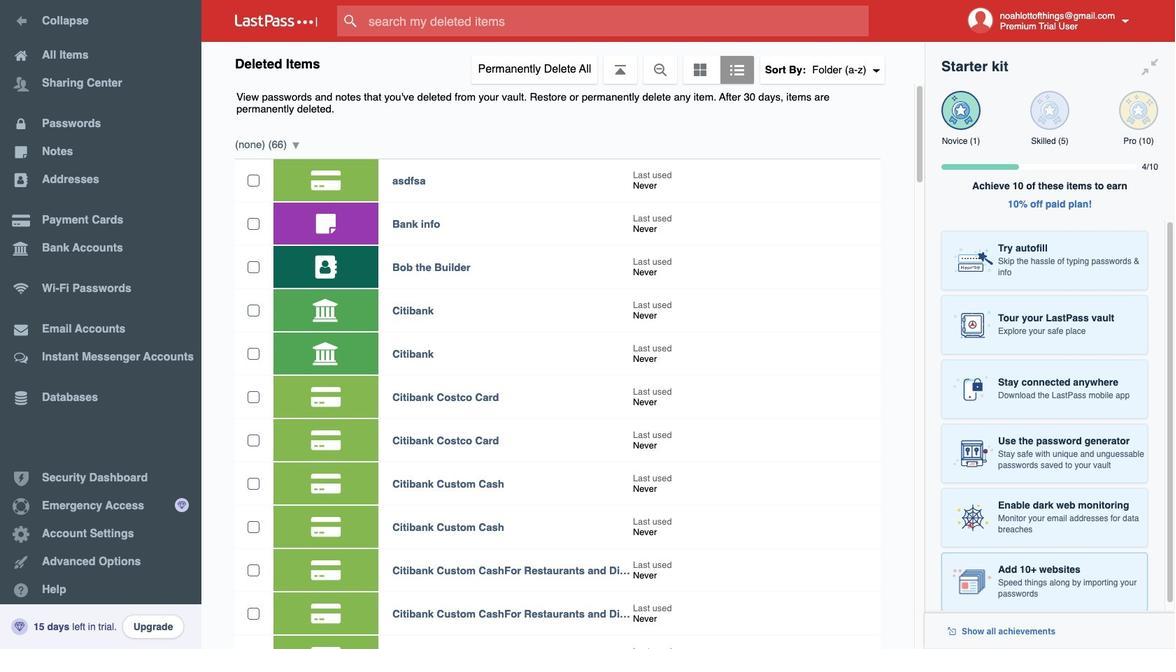 Task type: vqa. For each thing, say whether or not it's contained in the screenshot.
The Vault Options navigation
yes



Task type: locate. For each thing, give the bounding box(es) containing it.
Search search field
[[337, 6, 896, 36]]



Task type: describe. For each thing, give the bounding box(es) containing it.
vault options navigation
[[201, 42, 925, 84]]

lastpass image
[[235, 15, 318, 27]]

main navigation navigation
[[0, 0, 201, 650]]

search my deleted items text field
[[337, 6, 896, 36]]



